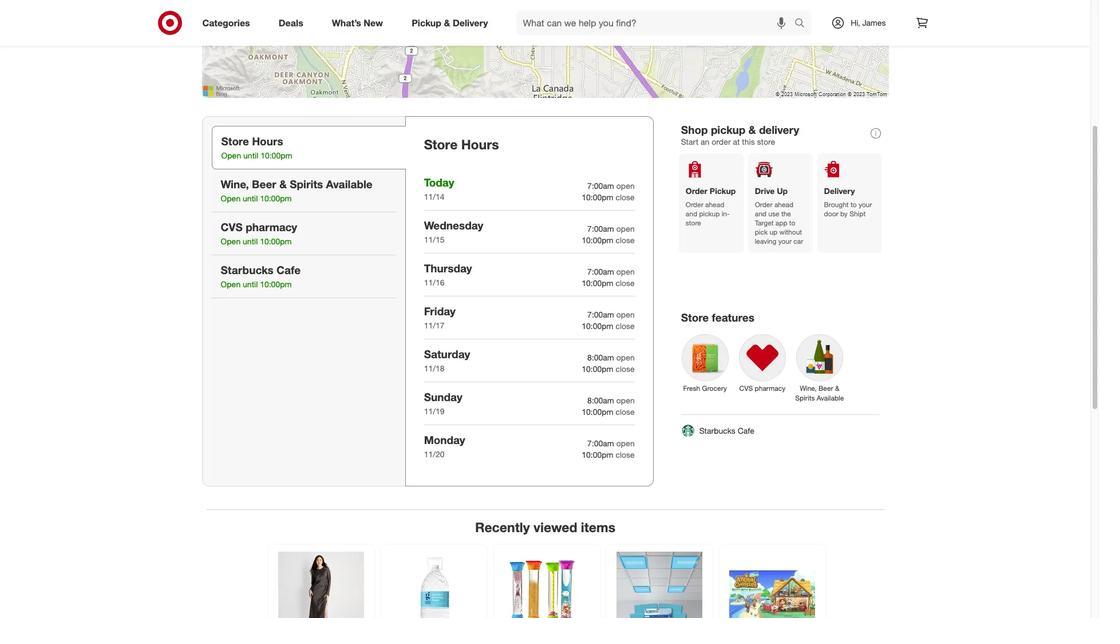 Task type: describe. For each thing, give the bounding box(es) containing it.
monday 11/20
[[424, 433, 465, 459]]

wine, for wine, beer & spirits available open until 10:00pm
[[221, 178, 249, 191]]

sunday
[[424, 390, 463, 404]]

app
[[776, 219, 788, 227]]

open for wednesday
[[617, 224, 635, 234]]

store for store hours open until 10:00pm
[[221, 135, 249, 148]]

search button
[[790, 10, 817, 38]]

cafe for starbucks cafe
[[738, 426, 755, 436]]

starbucks for starbucks cafe open until 10:00pm
[[221, 263, 274, 277]]

7:00am open 10:00pm close for wednesday
[[582, 224, 635, 245]]

11/17
[[424, 321, 445, 330]]

open for thursday
[[617, 267, 635, 277]]

deals link
[[269, 10, 318, 36]]

open for store hours
[[221, 151, 241, 160]]

7:00am open 10:00pm close for today
[[582, 181, 635, 202]]

7:00am open 10:00pm close for thursday
[[582, 267, 635, 288]]

friday 11/17
[[424, 305, 456, 330]]

until for cvs
[[243, 237, 258, 246]]

10:00pm inside starbucks cafe open until 10:00pm
[[260, 280, 292, 289]]

drive
[[755, 186, 775, 196]]

order for drive up
[[755, 201, 773, 209]]

8:00am open 10:00pm close for saturday
[[582, 353, 635, 374]]

recently viewed items
[[475, 519, 616, 535]]

delivery brought to your door by shipt
[[824, 186, 872, 218]]

order
[[712, 137, 731, 146]]

search
[[790, 18, 817, 30]]

what's
[[332, 17, 361, 28]]

store capabilities with hours, vertical tabs tab list
[[202, 116, 406, 487]]

8:00am open 10:00pm close for sunday
[[582, 396, 635, 417]]

until inside wine, beer & spirits available open until 10:00pm
[[243, 194, 258, 203]]

store for store features
[[681, 311, 709, 324]]

hours for store hours
[[461, 136, 499, 152]]

close for saturday
[[616, 364, 635, 374]]

drive up order ahead and use the target app to pick up without leaving your car
[[755, 186, 804, 246]]

cvs pharmacy open until 10:00pm
[[221, 220, 297, 246]]

up
[[777, 186, 788, 196]]

categories link
[[193, 10, 264, 36]]

thursday 11/16
[[424, 262, 472, 287]]

items
[[581, 519, 616, 535]]

11/15
[[424, 235, 445, 245]]

order for order pickup
[[686, 201, 704, 209]]

purified water - 128 fl oz (1gal) - good & gather™ image
[[391, 552, 477, 618]]

store for store hours
[[424, 136, 458, 152]]

door
[[824, 210, 839, 218]]

viewed
[[534, 519, 578, 535]]

until for store
[[243, 151, 258, 160]]

sunday 11/19
[[424, 390, 463, 416]]

at
[[733, 137, 740, 146]]

spirits for wine, beer & spirits available
[[796, 394, 815, 402]]

your inside delivery brought to your door by shipt
[[859, 201, 872, 209]]

pickup inside "order pickup order ahead and pickup in- store"
[[699, 210, 720, 218]]

hand2mind sensory fidget tubes, mesmerizing liquid motion sensory bottles, fidget toys, ages 3+ image
[[504, 552, 590, 618]]

close for wednesday
[[616, 235, 635, 245]]

8:00am for sunday
[[588, 396, 614, 405]]

11/19
[[424, 407, 445, 416]]

shipt
[[850, 210, 866, 218]]

wine, for wine, beer & spirits available
[[800, 384, 817, 393]]

11/16
[[424, 278, 445, 287]]

women's long sleeve asymmetrical cut-out button detail midi dress - future collective™ with reese blutstein dark gray xxs image
[[278, 552, 364, 618]]

james
[[863, 18, 886, 27]]

store hours
[[424, 136, 499, 152]]

monday
[[424, 433, 465, 447]]

pickup inside "order pickup order ahead and pickup in- store"
[[710, 186, 736, 196]]

ahead for pickup
[[706, 201, 725, 209]]

ahead for up
[[775, 201, 794, 209]]

7:00am open 10:00pm close for monday
[[582, 439, 635, 460]]

hi, james
[[851, 18, 886, 27]]

thursday
[[424, 262, 472, 275]]

to inside drive up order ahead and use the target app to pick up without leaving your car
[[790, 219, 796, 227]]

target
[[755, 219, 774, 227]]

pickup inside pickup & delivery "link"
[[412, 17, 442, 28]]

wine, beer & spirits available open until 10:00pm
[[221, 178, 373, 203]]

close for monday
[[616, 450, 635, 460]]

cvs pharmacy
[[740, 384, 786, 393]]

and for order
[[686, 210, 698, 218]]

cvs pharmacy link
[[734, 329, 791, 396]]

your inside drive up order ahead and use the target app to pick up without leaving your car
[[779, 237, 792, 246]]

open for sunday
[[617, 396, 635, 405]]

in-
[[722, 210, 730, 218]]

delivery inside "link"
[[453, 17, 488, 28]]

order pickup order ahead and pickup in- store
[[686, 186, 736, 227]]

pick
[[755, 228, 768, 237]]

pickup & delivery link
[[402, 10, 503, 36]]

7:00am for thursday
[[588, 267, 614, 277]]

available for wine, beer & spirits available
[[817, 394, 844, 402]]

to inside delivery brought to your door by shipt
[[851, 201, 857, 209]]

start
[[681, 137, 699, 146]]

close for thursday
[[616, 278, 635, 288]]

recently
[[475, 519, 530, 535]]

animal crossing: new horizons happy home paradise game add-on - nintendo switch (digital) image
[[729, 552, 815, 618]]

categories
[[202, 17, 250, 28]]

fresh
[[683, 384, 701, 393]]

open for today
[[617, 181, 635, 191]]

10:00pm inside "cvs pharmacy open until 10:00pm"
[[260, 237, 292, 246]]

7:00am for today
[[588, 181, 614, 191]]

car
[[794, 237, 804, 246]]

open for starbucks cafe
[[221, 280, 241, 289]]

delivery
[[759, 123, 800, 136]]

without
[[780, 228, 802, 237]]

starbucks cafe open until 10:00pm
[[221, 263, 301, 289]]



Task type: locate. For each thing, give the bounding box(es) containing it.
store
[[757, 137, 775, 146], [686, 219, 701, 227]]

delivery
[[453, 17, 488, 28], [824, 186, 855, 196]]

until inside 'store hours open until 10:00pm'
[[243, 151, 258, 160]]

open for monday
[[617, 439, 635, 448]]

0 horizontal spatial ahead
[[706, 201, 725, 209]]

1 horizontal spatial store
[[424, 136, 458, 152]]

1 vertical spatial beer
[[819, 384, 834, 393]]

0 vertical spatial store
[[757, 137, 775, 146]]

to
[[851, 201, 857, 209], [790, 219, 796, 227]]

0 vertical spatial pickup
[[711, 123, 746, 136]]

0 vertical spatial your
[[859, 201, 872, 209]]

5 close from the top
[[616, 364, 635, 374]]

3 close from the top
[[616, 278, 635, 288]]

1 vertical spatial starbucks
[[700, 426, 736, 436]]

1 close from the top
[[616, 192, 635, 202]]

0 vertical spatial spirits
[[290, 178, 323, 191]]

hours inside 'store hours open until 10:00pm'
[[252, 135, 283, 148]]

hi,
[[851, 18, 860, 27]]

spirits inside wine, beer & spirits available open until 10:00pm
[[290, 178, 323, 191]]

cvs
[[221, 220, 243, 234], [740, 384, 753, 393]]

1 vertical spatial cvs
[[740, 384, 753, 393]]

pickup up in-
[[710, 186, 736, 196]]

pickup up 'order'
[[711, 123, 746, 136]]

1 8:00am open 10:00pm close from the top
[[582, 353, 635, 374]]

open for cvs pharmacy
[[221, 237, 241, 246]]

store
[[221, 135, 249, 148], [424, 136, 458, 152], [681, 311, 709, 324]]

7:00am for wednesday
[[588, 224, 614, 234]]

ahead inside "order pickup order ahead and pickup in- store"
[[706, 201, 725, 209]]

0 horizontal spatial hours
[[252, 135, 283, 148]]

1 horizontal spatial hours
[[461, 136, 499, 152]]

1 7:00am open 10:00pm close from the top
[[582, 181, 635, 202]]

wine, beer & spirits available link
[[791, 329, 849, 405]]

0 vertical spatial starbucks
[[221, 263, 274, 277]]

wine, inside "wine, beer & spirits available"
[[800, 384, 817, 393]]

your up 'shipt'
[[859, 201, 872, 209]]

hours for store hours open until 10:00pm
[[252, 135, 283, 148]]

pickup
[[412, 17, 442, 28], [710, 186, 736, 196]]

0 vertical spatial beer
[[252, 178, 276, 191]]

cvs for cvs pharmacy
[[740, 384, 753, 393]]

starbucks down "grocery" at the bottom of page
[[700, 426, 736, 436]]

and left in-
[[686, 210, 698, 218]]

today
[[424, 176, 454, 189]]

& for wine, beer & spirits available
[[835, 384, 840, 393]]

pharmacy inside "cvs pharmacy open until 10:00pm"
[[246, 220, 297, 234]]

1 vertical spatial pickup
[[699, 210, 720, 218]]

2 open from the top
[[617, 224, 635, 234]]

brought
[[824, 201, 849, 209]]

3 7:00am open 10:00pm close from the top
[[582, 267, 635, 288]]

0 vertical spatial 8:00am
[[588, 353, 614, 362]]

spirits for wine, beer & spirits available open until 10:00pm
[[290, 178, 323, 191]]

what's new link
[[322, 10, 398, 36]]

pickup & delivery
[[412, 17, 488, 28]]

until inside starbucks cafe open until 10:00pm
[[243, 280, 258, 289]]

cafe for starbucks cafe open until 10:00pm
[[277, 263, 301, 277]]

1 and from the left
[[686, 210, 698, 218]]

0 horizontal spatial wine,
[[221, 178, 249, 191]]

11/20
[[424, 449, 445, 459]]

close for today
[[616, 192, 635, 202]]

store inside 'store hours open until 10:00pm'
[[221, 135, 249, 148]]

7:00am
[[588, 181, 614, 191], [588, 224, 614, 234], [588, 267, 614, 277], [588, 310, 614, 319], [588, 439, 614, 448]]

cvs up starbucks cafe open until 10:00pm at the left of the page
[[221, 220, 243, 234]]

0 vertical spatial delivery
[[453, 17, 488, 28]]

&
[[444, 17, 450, 28], [749, 123, 756, 136], [279, 178, 287, 191], [835, 384, 840, 393]]

0 horizontal spatial your
[[779, 237, 792, 246]]

close for friday
[[616, 321, 635, 331]]

this
[[742, 137, 755, 146]]

0 horizontal spatial cvs
[[221, 220, 243, 234]]

0 horizontal spatial store
[[221, 135, 249, 148]]

0 vertical spatial to
[[851, 201, 857, 209]]

the
[[782, 210, 791, 218]]

1 vertical spatial 8:00am open 10:00pm close
[[582, 396, 635, 417]]

cvs for cvs pharmacy open until 10:00pm
[[221, 220, 243, 234]]

1 horizontal spatial to
[[851, 201, 857, 209]]

wine, right the cvs pharmacy
[[800, 384, 817, 393]]

& for shop pickup & delivery start an order at this store
[[749, 123, 756, 136]]

1 vertical spatial pickup
[[710, 186, 736, 196]]

0 horizontal spatial pickup
[[412, 17, 442, 28]]

cafe down "cvs pharmacy open until 10:00pm"
[[277, 263, 301, 277]]

2 7:00am open 10:00pm close from the top
[[582, 224, 635, 245]]

pharmacy left "wine, beer & spirits available"
[[755, 384, 786, 393]]

and inside drive up order ahead and use the target app to pick up without leaving your car
[[755, 210, 767, 218]]

1 vertical spatial 8:00am
[[588, 396, 614, 405]]

7 close from the top
[[616, 450, 635, 460]]

6 close from the top
[[616, 407, 635, 417]]

starbucks down "cvs pharmacy open until 10:00pm"
[[221, 263, 274, 277]]

wednesday 11/15
[[424, 219, 484, 245]]

8:00am
[[588, 353, 614, 362], [588, 396, 614, 405]]

until for starbucks
[[243, 280, 258, 289]]

1 horizontal spatial store
[[757, 137, 775, 146]]

store inside "order pickup order ahead and pickup in- store"
[[686, 219, 701, 227]]

order
[[686, 186, 708, 196], [686, 201, 704, 209], [755, 201, 773, 209]]

3 open from the top
[[617, 267, 635, 277]]

starbucks for starbucks cafe
[[700, 426, 736, 436]]

pickup right new
[[412, 17, 442, 28]]

pharmacy for cvs pharmacy open until 10:00pm
[[246, 220, 297, 234]]

available for wine, beer & spirits available open until 10:00pm
[[326, 178, 373, 191]]

0 vertical spatial pharmacy
[[246, 220, 297, 234]]

5 open from the top
[[617, 353, 635, 362]]

fresh grocery link
[[677, 329, 734, 396]]

1 ahead from the left
[[706, 201, 725, 209]]

0 vertical spatial 8:00am open 10:00pm close
[[582, 353, 635, 374]]

& for wine, beer & spirits available open until 10:00pm
[[279, 178, 287, 191]]

ahead inside drive up order ahead and use the target app to pick up without leaving your car
[[775, 201, 794, 209]]

your
[[859, 201, 872, 209], [779, 237, 792, 246]]

11/18
[[424, 364, 445, 373]]

store hours open until 10:00pm
[[221, 135, 292, 160]]

4 7:00am open 10:00pm close from the top
[[582, 310, 635, 331]]

0 horizontal spatial delivery
[[453, 17, 488, 28]]

your down without
[[779, 237, 792, 246]]

leaving
[[755, 237, 777, 246]]

0 horizontal spatial and
[[686, 210, 698, 218]]

ahead up the on the top of page
[[775, 201, 794, 209]]

starbucks cafe
[[700, 426, 755, 436]]

friday
[[424, 305, 456, 318]]

1 vertical spatial your
[[779, 237, 792, 246]]

until
[[243, 151, 258, 160], [243, 194, 258, 203], [243, 237, 258, 246], [243, 280, 258, 289]]

beer inside wine, beer & spirits available open until 10:00pm
[[252, 178, 276, 191]]

2 horizontal spatial store
[[681, 311, 709, 324]]

2 and from the left
[[755, 210, 767, 218]]

today 11/14
[[424, 176, 454, 202]]

What can we help you find? suggestions appear below search field
[[516, 10, 798, 36]]

cafe inside starbucks cafe open until 10:00pm
[[277, 263, 301, 277]]

open inside "cvs pharmacy open until 10:00pm"
[[221, 237, 241, 246]]

wine,
[[221, 178, 249, 191], [800, 384, 817, 393]]

up
[[770, 228, 778, 237]]

to up without
[[790, 219, 796, 227]]

1 vertical spatial pharmacy
[[755, 384, 786, 393]]

0 horizontal spatial starbucks
[[221, 263, 274, 277]]

2 ahead from the left
[[775, 201, 794, 209]]

educational insights mini light filters tranquil blue 2' x 2' 4-pack, for classrooms & offices image
[[616, 552, 702, 618]]

1 vertical spatial spirits
[[796, 394, 815, 402]]

grocery
[[702, 384, 727, 393]]

open for saturday
[[617, 353, 635, 362]]

store features
[[681, 311, 755, 324]]

pharmacy down wine, beer & spirits available open until 10:00pm
[[246, 220, 297, 234]]

cvs right "grocery" at the bottom of page
[[740, 384, 753, 393]]

11/14
[[424, 192, 445, 202]]

2 8:00am from the top
[[588, 396, 614, 405]]

1 horizontal spatial pharmacy
[[755, 384, 786, 393]]

new
[[364, 17, 383, 28]]

by
[[841, 210, 848, 218]]

store inside shop pickup & delivery start an order at this store
[[757, 137, 775, 146]]

and inside "order pickup order ahead and pickup in- store"
[[686, 210, 698, 218]]

0 horizontal spatial to
[[790, 219, 796, 227]]

0 horizontal spatial store
[[686, 219, 701, 227]]

& inside wine, beer & spirits available open until 10:00pm
[[279, 178, 287, 191]]

& inside pickup & delivery "link"
[[444, 17, 450, 28]]

10:00pm inside wine, beer & spirits available open until 10:00pm
[[260, 194, 292, 203]]

available inside "wine, beer & spirits available"
[[817, 394, 844, 402]]

shop
[[681, 123, 708, 136]]

0 horizontal spatial pharmacy
[[246, 220, 297, 234]]

1 vertical spatial store
[[686, 219, 701, 227]]

and up 'target'
[[755, 210, 767, 218]]

starbucks inside starbucks cafe open until 10:00pm
[[221, 263, 274, 277]]

open inside wine, beer & spirits available open until 10:00pm
[[221, 194, 241, 203]]

5 7:00am from the top
[[588, 439, 614, 448]]

wine, inside wine, beer & spirits available open until 10:00pm
[[221, 178, 249, 191]]

open inside starbucks cafe open until 10:00pm
[[221, 280, 241, 289]]

0 horizontal spatial cafe
[[277, 263, 301, 277]]

1 vertical spatial available
[[817, 394, 844, 402]]

1 horizontal spatial spirits
[[796, 394, 815, 402]]

1 horizontal spatial beer
[[819, 384, 834, 393]]

hours
[[252, 135, 283, 148], [461, 136, 499, 152]]

close
[[616, 192, 635, 202], [616, 235, 635, 245], [616, 278, 635, 288], [616, 321, 635, 331], [616, 364, 635, 374], [616, 407, 635, 417], [616, 450, 635, 460]]

spirits inside "wine, beer & spirits available"
[[796, 394, 815, 402]]

saturday 11/18
[[424, 347, 470, 373]]

1 horizontal spatial wine,
[[800, 384, 817, 393]]

7:00am for monday
[[588, 439, 614, 448]]

8:00am for saturday
[[588, 353, 614, 362]]

until inside "cvs pharmacy open until 10:00pm"
[[243, 237, 258, 246]]

1 8:00am from the top
[[588, 353, 614, 362]]

beer
[[252, 178, 276, 191], [819, 384, 834, 393]]

0 vertical spatial pickup
[[412, 17, 442, 28]]

2 7:00am from the top
[[588, 224, 614, 234]]

2 8:00am open 10:00pm close from the top
[[582, 396, 635, 417]]

cvs inside "cvs pharmacy open until 10:00pm"
[[221, 220, 243, 234]]

0 vertical spatial wine,
[[221, 178, 249, 191]]

ahead up in-
[[706, 201, 725, 209]]

7:00am for friday
[[588, 310, 614, 319]]

0 horizontal spatial available
[[326, 178, 373, 191]]

1 horizontal spatial pickup
[[710, 186, 736, 196]]

1 horizontal spatial available
[[817, 394, 844, 402]]

deals
[[279, 17, 303, 28]]

cafe down the cvs pharmacy
[[738, 426, 755, 436]]

pharmacy for cvs pharmacy
[[755, 384, 786, 393]]

la canada flintridge map image
[[202, 0, 889, 98]]

& inside shop pickup & delivery start an order at this store
[[749, 123, 756, 136]]

pickup inside shop pickup & delivery start an order at this store
[[711, 123, 746, 136]]

2 close from the top
[[616, 235, 635, 245]]

4 open from the top
[[617, 310, 635, 319]]

1 horizontal spatial ahead
[[775, 201, 794, 209]]

7:00am open 10:00pm close for friday
[[582, 310, 635, 331]]

0 vertical spatial available
[[326, 178, 373, 191]]

starbucks
[[221, 263, 274, 277], [700, 426, 736, 436]]

shop pickup & delivery start an order at this store
[[681, 123, 800, 146]]

7:00am open 10:00pm close
[[582, 181, 635, 202], [582, 224, 635, 245], [582, 267, 635, 288], [582, 310, 635, 331], [582, 439, 635, 460]]

1 horizontal spatial cvs
[[740, 384, 753, 393]]

wine, beer & spirits available
[[796, 384, 844, 402]]

open inside 'store hours open until 10:00pm'
[[221, 151, 241, 160]]

1 7:00am from the top
[[588, 181, 614, 191]]

10:00pm
[[261, 151, 292, 160], [582, 192, 614, 202], [260, 194, 292, 203], [582, 235, 614, 245], [260, 237, 292, 246], [582, 278, 614, 288], [260, 280, 292, 289], [582, 321, 614, 331], [582, 364, 614, 374], [582, 407, 614, 417], [582, 450, 614, 460]]

cafe
[[277, 263, 301, 277], [738, 426, 755, 436]]

6 open from the top
[[617, 396, 635, 405]]

beer for wine, beer & spirits available open until 10:00pm
[[252, 178, 276, 191]]

1 vertical spatial to
[[790, 219, 796, 227]]

an
[[701, 137, 710, 146]]

4 7:00am from the top
[[588, 310, 614, 319]]

beer inside "wine, beer & spirits available"
[[819, 384, 834, 393]]

1 horizontal spatial your
[[859, 201, 872, 209]]

1 vertical spatial cafe
[[738, 426, 755, 436]]

and for drive
[[755, 210, 767, 218]]

0 vertical spatial cafe
[[277, 263, 301, 277]]

order inside drive up order ahead and use the target app to pick up without leaving your car
[[755, 201, 773, 209]]

saturday
[[424, 347, 470, 361]]

0 horizontal spatial beer
[[252, 178, 276, 191]]

open
[[221, 151, 241, 160], [221, 194, 241, 203], [221, 237, 241, 246], [221, 280, 241, 289]]

open
[[617, 181, 635, 191], [617, 224, 635, 234], [617, 267, 635, 277], [617, 310, 635, 319], [617, 353, 635, 362], [617, 396, 635, 405], [617, 439, 635, 448]]

7 open from the top
[[617, 439, 635, 448]]

open for friday
[[617, 310, 635, 319]]

1 horizontal spatial and
[[755, 210, 767, 218]]

1 vertical spatial delivery
[[824, 186, 855, 196]]

fresh grocery
[[683, 384, 727, 393]]

1 horizontal spatial delivery
[[824, 186, 855, 196]]

pickup left in-
[[699, 210, 720, 218]]

use
[[769, 210, 780, 218]]

1 vertical spatial wine,
[[800, 384, 817, 393]]

3 7:00am from the top
[[588, 267, 614, 277]]

wine, down 'store hours open until 10:00pm'
[[221, 178, 249, 191]]

4 close from the top
[[616, 321, 635, 331]]

what's new
[[332, 17, 383, 28]]

features
[[712, 311, 755, 324]]

& inside "wine, beer & spirits available"
[[835, 384, 840, 393]]

wednesday
[[424, 219, 484, 232]]

1 horizontal spatial starbucks
[[700, 426, 736, 436]]

1 horizontal spatial cafe
[[738, 426, 755, 436]]

available inside wine, beer & spirits available open until 10:00pm
[[326, 178, 373, 191]]

spirits
[[290, 178, 323, 191], [796, 394, 815, 402]]

pharmacy
[[246, 220, 297, 234], [755, 384, 786, 393]]

available
[[326, 178, 373, 191], [817, 394, 844, 402]]

to up 'shipt'
[[851, 201, 857, 209]]

1 open from the top
[[617, 181, 635, 191]]

5 7:00am open 10:00pm close from the top
[[582, 439, 635, 460]]

0 vertical spatial cvs
[[221, 220, 243, 234]]

beer for wine, beer & spirits available
[[819, 384, 834, 393]]

delivery inside delivery brought to your door by shipt
[[824, 186, 855, 196]]

close for sunday
[[616, 407, 635, 417]]

0 horizontal spatial spirits
[[290, 178, 323, 191]]

10:00pm inside 'store hours open until 10:00pm'
[[261, 151, 292, 160]]



Task type: vqa. For each thing, say whether or not it's contained in the screenshot.
needs
no



